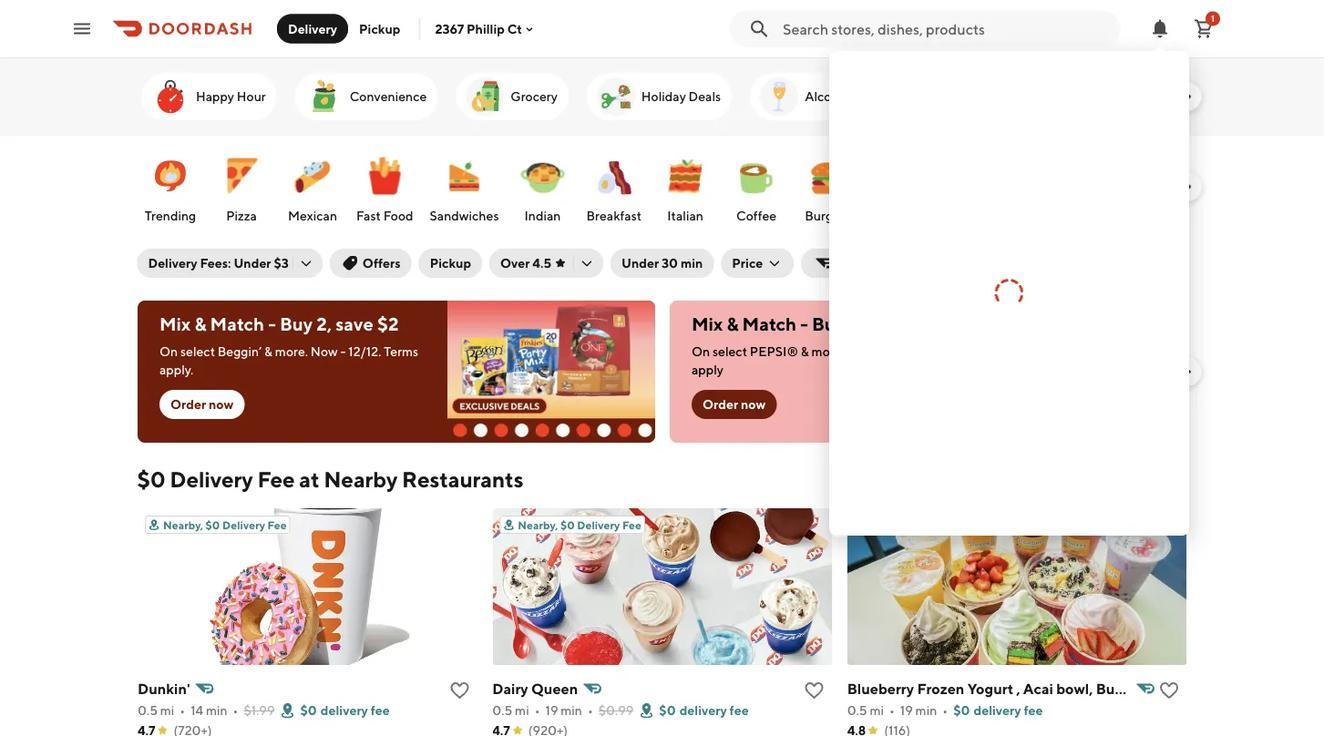 Task type: vqa. For each thing, say whether or not it's contained in the screenshot.
become
no



Task type: describe. For each thing, give the bounding box(es) containing it.
trending link
[[139, 145, 201, 229]]

holiday deals image
[[594, 75, 637, 118]]

mi for dunkin'
[[160, 703, 174, 718]]

3 delivery from the left
[[973, 703, 1021, 718]]

notification bell image
[[1149, 18, 1171, 40]]

dairy
[[492, 680, 528, 698]]

price button
[[721, 249, 794, 278]]

at
[[299, 466, 319, 492]]

click to add this store to your saved list image
[[448, 680, 470, 702]]

save for mix & match - buy 2, save $2 on select pepsi® & more. now - 12/8. terms apply
[[867, 314, 905, 335]]

tea
[[1148, 680, 1170, 698]]

on for mix & match - buy 2, save $2 on select pepsi® & more. now - 12/8. terms apply
[[691, 344, 710, 359]]

now for mix & match - buy 2, save $2 on select pepsi® & more. now - 12/8. terms apply
[[740, 397, 765, 412]]

pickup for the rightmost "pickup" button
[[430, 256, 471, 271]]

order now for mix & match - buy 2, save $2 on select pepsi® & more. now - 12/8. terms apply
[[702, 397, 765, 412]]

apply
[[691, 362, 723, 377]]

2 next button of carousel image from the top
[[1178, 363, 1196, 381]]

3 fee from the left
[[1023, 703, 1043, 718]]

fast
[[356, 208, 380, 223]]

over
[[500, 256, 530, 271]]

$3
[[274, 256, 289, 271]]

apply.
[[159, 362, 193, 377]]

$2 for mix & match - buy 2, save $2 on select beggin' & more. now - 12/12. terms apply.
[[377, 314, 398, 335]]

2367 phillip ct button
[[435, 21, 537, 36]]

1 under from the left
[[234, 256, 271, 271]]

yogurt
[[967, 680, 1013, 698]]

order for mix & match - buy 2, save $2 on select pepsi® & more. now - 12/8. terms apply
[[702, 397, 738, 412]]

fee for dunkin'
[[370, 703, 389, 718]]

convenience link
[[295, 73, 437, 120]]

fee for dairy queen
[[729, 703, 748, 718]]

food
[[383, 208, 413, 223]]

ct
[[507, 21, 522, 36]]

$1.99
[[243, 703, 274, 718]]

queen
[[531, 680, 578, 698]]

select for mix & match - buy 2, save $2 on select pepsi® & more. now - 12/8. terms apply
[[712, 344, 747, 359]]

salad
[[1167, 208, 1199, 223]]

order for mix & match - buy 2, save $2 on select beggin' & more. now - 12/12. terms apply.
[[170, 397, 206, 412]]

nearby
[[324, 466, 398, 492]]

min inside button
[[681, 256, 703, 271]]

now for mix & match - buy 2, save $2 on select beggin' & more. now - 12/12. terms apply.
[[310, 344, 337, 359]]

smoothie
[[1185, 680, 1251, 698]]

grocery link
[[456, 73, 568, 120]]

price
[[732, 256, 763, 271]]

& down fees:
[[194, 314, 206, 335]]

$0 delivery fee at nearby restaurants
[[137, 466, 523, 492]]

$0 delivery fee for dunkin'
[[300, 703, 389, 718]]

0.5 mi • 19 min • $0 delivery fee
[[847, 703, 1043, 718]]

pickup for topmost "pickup" button
[[359, 21, 400, 36]]

bubble
[[1096, 680, 1145, 698]]

3 • from the left
[[534, 703, 540, 718]]

$0 delivery fee at nearby restaurants link
[[137, 465, 523, 494]]

nearby, for dunkin'
[[163, 519, 203, 531]]

under 30 min button
[[611, 249, 714, 278]]

delivery fees: under $3
[[148, 256, 289, 271]]

happy hour image
[[148, 75, 192, 118]]

delivery for dunkin'
[[320, 703, 368, 718]]

holiday
[[641, 89, 686, 104]]

trending
[[144, 208, 196, 223]]

grocery
[[510, 89, 557, 104]]

blueberry
[[847, 680, 914, 698]]

phillip
[[467, 21, 505, 36]]

now for mix & match - buy 2, save $2 on select pepsi® & more. now - 12/8. terms apply
[[847, 344, 874, 359]]

order now for mix & match - buy 2, save $2 on select beggin' & more. now - 12/12. terms apply.
[[170, 397, 233, 412]]

2 items, open order cart image
[[1193, 18, 1215, 40]]

on for mix & match - buy 2, save $2 on select beggin' & more. now - 12/12. terms apply.
[[159, 344, 177, 359]]

restaurants
[[402, 466, 523, 492]]

match for mix & match - buy 2, save $2 on select beggin' & more. now - 12/12. terms apply.
[[210, 314, 264, 335]]

0 vertical spatial pickup button
[[348, 14, 411, 43]]

nearby, $0 delivery fee for dairy queen
[[518, 519, 641, 531]]

over 4.5 button
[[489, 249, 603, 278]]

6 • from the left
[[942, 703, 948, 718]]

bowl,
[[1056, 680, 1093, 698]]

save for mix & match - buy 2, save $2 on select beggin' & more. now - 12/12. terms apply.
[[335, 314, 373, 335]]

retail link
[[1111, 73, 1211, 120]]

1
[[1211, 13, 1215, 24]]

0.5 for dunkin'
[[137, 703, 157, 718]]

pepsi®
[[749, 344, 798, 359]]

mix & match - buy 2, save $2 on select pepsi® & more. now - 12/8. terms apply
[[691, 314, 950, 377]]

$2 for mix & match - buy 2, save $2 on select pepsi® & more. now - 12/8. terms apply
[[909, 314, 931, 335]]

terms for mix & match - buy 2, save $2 on select pepsi® & more. now - 12/8. terms apply
[[916, 344, 950, 359]]

3 nearby, from the left
[[872, 519, 912, 531]]

19 for queen
[[545, 703, 558, 718]]

sandwiches
[[429, 208, 498, 223]]

retail
[[1166, 89, 1200, 104]]

select for mix & match - buy 2, save $2 on select beggin' & more. now - 12/12. terms apply.
[[180, 344, 215, 359]]

delivery inside button
[[288, 21, 337, 36]]

delivery button
[[277, 14, 348, 43]]

mexican
[[287, 208, 337, 223]]

$0.99
[[598, 703, 633, 718]]

open menu image
[[71, 18, 93, 40]]

& right beggin'
[[264, 344, 272, 359]]

happy
[[195, 89, 234, 104]]

acai
[[1023, 680, 1053, 698]]



Task type: locate. For each thing, give the bounding box(es) containing it.
on inside mix & match - buy 2, save $2 on select beggin' & more. now - 12/12. terms apply.
[[159, 344, 177, 359]]

19 down blueberry at the bottom
[[900, 703, 913, 718]]

delivery for dairy queen
[[679, 703, 727, 718]]

0.5 down dunkin' on the bottom
[[137, 703, 157, 718]]

save inside mix & match - buy 2, save $2 on select pepsi® & more. now - 12/8. terms apply
[[867, 314, 905, 335]]

1 order from the left
[[170, 397, 206, 412]]

min right '30'
[[681, 256, 703, 271]]

under 30 min
[[622, 256, 703, 271]]

order now button for mix & match - buy 2, save $2 on select beggin' & more. now - 12/12. terms apply.
[[159, 390, 244, 419]]

1 horizontal spatial under
[[622, 256, 659, 271]]

mi down dairy at the left bottom
[[515, 703, 529, 718]]

0 horizontal spatial order now button
[[159, 390, 244, 419]]

1 fee from the left
[[370, 703, 389, 718]]

30
[[662, 256, 678, 271]]

now for mix & match - buy 2, save $2 on select beggin' & more. now - 12/12. terms apply.
[[208, 397, 233, 412]]

1 horizontal spatial mix
[[691, 314, 723, 335]]

0 horizontal spatial nearby, $0 delivery fee
[[163, 519, 286, 531]]

19 down queen
[[545, 703, 558, 718]]

2 now from the left
[[740, 397, 765, 412]]

2 on from the left
[[691, 344, 710, 359]]

2 mi from the left
[[515, 703, 529, 718]]

$2
[[377, 314, 398, 335], [909, 314, 931, 335]]

1 button
[[1186, 10, 1222, 47]]

breakfast
[[586, 208, 641, 223]]

1 vertical spatial pickup button
[[419, 249, 482, 278]]

0 horizontal spatial $0 delivery fee
[[300, 703, 389, 718]]

0 horizontal spatial under
[[234, 256, 271, 271]]

0 horizontal spatial order now
[[170, 397, 233, 412]]

buy
[[279, 314, 312, 335], [811, 314, 845, 335]]

1 horizontal spatial match
[[742, 314, 796, 335]]

click to add this store to your saved list image
[[803, 680, 825, 702], [1158, 680, 1180, 702]]

now down the pepsi®
[[740, 397, 765, 412]]

mi down blueberry at the bottom
[[869, 703, 884, 718]]

on up 'apply.' at the left
[[159, 344, 177, 359]]

1 horizontal spatial terms
[[916, 344, 950, 359]]

0 horizontal spatial now
[[310, 344, 337, 359]]

happy hour link
[[141, 73, 276, 120]]

mi
[[160, 703, 174, 718], [515, 703, 529, 718], [869, 703, 884, 718]]

nearby,
[[163, 519, 203, 531], [518, 519, 558, 531], [872, 519, 912, 531]]

1 nearby, $0 delivery fee from the left
[[163, 519, 286, 531]]

1 $2 from the left
[[377, 314, 398, 335]]

0 horizontal spatial now
[[208, 397, 233, 412]]

under left '30'
[[622, 256, 659, 271]]

1 horizontal spatial buy
[[811, 314, 845, 335]]

alcohol
[[804, 89, 849, 104]]

3 nearby, $0 delivery fee from the left
[[872, 519, 996, 531]]

1 delivery from the left
[[320, 703, 368, 718]]

2, for mix & match - buy 2, save $2 on select pepsi® & more. now - 12/8. terms apply
[[848, 314, 864, 335]]

under inside button
[[622, 256, 659, 271]]

buy inside mix & match - buy 2, save $2 on select pepsi® & more. now - 12/8. terms apply
[[811, 314, 845, 335]]

0.5
[[137, 703, 157, 718], [492, 703, 512, 718], [847, 703, 867, 718]]

mi for blueberry frozen yogurt , acai bowl, bubble tea & smoothie
[[869, 703, 884, 718]]

0 horizontal spatial more.
[[275, 344, 308, 359]]

& right tea
[[1173, 680, 1182, 698]]

order now
[[170, 397, 233, 412], [702, 397, 765, 412]]

& down the 'price'
[[726, 314, 738, 335]]

2 more. from the left
[[811, 344, 844, 359]]

Store search: begin typing to search for stores available on DoorDash text field
[[783, 19, 1109, 39]]

select up 'apply.' at the left
[[180, 344, 215, 359]]

more.
[[275, 344, 308, 359], [811, 344, 844, 359]]

delivery right $0.99
[[679, 703, 727, 718]]

under left $3
[[234, 256, 271, 271]]

1 horizontal spatial now
[[847, 344, 874, 359]]

1 terms from the left
[[383, 344, 418, 359]]

italian
[[667, 208, 703, 223]]

pickup button up convenience
[[348, 14, 411, 43]]

grocery image
[[463, 75, 507, 118]]

on
[[159, 344, 177, 359], [691, 344, 710, 359]]

1 vertical spatial pickup
[[430, 256, 471, 271]]

min for blueberry frozen yogurt , acai bowl, bubble tea & smoothie
[[915, 703, 937, 718]]

select
[[180, 344, 215, 359], [712, 344, 747, 359]]

order now button down apply
[[691, 390, 776, 419]]

0.5 for dairy queen
[[492, 703, 512, 718]]

min down queen
[[560, 703, 582, 718]]

0 vertical spatial next button of carousel image
[[1178, 87, 1196, 106]]

terms
[[383, 344, 418, 359], [916, 344, 950, 359]]

2 order from the left
[[702, 397, 738, 412]]

now left 12/12.
[[310, 344, 337, 359]]

1 horizontal spatial order now button
[[691, 390, 776, 419]]

beggin'
[[217, 344, 261, 359]]

$0 delivery fee
[[300, 703, 389, 718], [659, 703, 748, 718]]

click to add this store to your saved list image for dairy queen
[[803, 680, 825, 702]]

mix for mix & match - buy 2, save $2 on select pepsi® & more. now - 12/8. terms apply
[[691, 314, 723, 335]]

0 horizontal spatial pickup
[[359, 21, 400, 36]]

coffee
[[736, 208, 776, 223]]

save inside mix & match - buy 2, save $2 on select beggin' & more. now - 12/12. terms apply.
[[335, 314, 373, 335]]

0 horizontal spatial delivery
[[320, 703, 368, 718]]

1 horizontal spatial pickup
[[430, 256, 471, 271]]

terms inside mix & match - buy 2, save $2 on select beggin' & more. now - 12/12. terms apply.
[[383, 344, 418, 359]]

2 nearby, $0 delivery fee from the left
[[518, 519, 641, 531]]

2, inside mix & match - buy 2, save $2 on select beggin' & more. now - 12/12. terms apply.
[[316, 314, 331, 335]]

deals
[[688, 89, 721, 104]]

buy inside mix & match - buy 2, save $2 on select beggin' & more. now - 12/12. terms apply.
[[279, 314, 312, 335]]

0 horizontal spatial 2,
[[316, 314, 331, 335]]

convenience image
[[302, 75, 346, 118]]

select inside mix & match - buy 2, save $2 on select beggin' & more. now - 12/12. terms apply.
[[180, 344, 215, 359]]

now left 12/8.
[[847, 344, 874, 359]]

order now button down 'apply.' at the left
[[159, 390, 244, 419]]

1 mix from the left
[[159, 314, 190, 335]]

convenience
[[349, 89, 426, 104]]

1 horizontal spatial select
[[712, 344, 747, 359]]

2 order now from the left
[[702, 397, 765, 412]]

burgers
[[805, 208, 850, 223]]

pickup
[[359, 21, 400, 36], [430, 256, 471, 271]]

2 terms from the left
[[916, 344, 950, 359]]

holiday deals
[[641, 89, 721, 104]]

2 save from the left
[[867, 314, 905, 335]]

$2 up 12/12.
[[377, 314, 398, 335]]

mix up 'apply.' at the left
[[159, 314, 190, 335]]

0 horizontal spatial match
[[210, 314, 264, 335]]

2 horizontal spatial 0.5
[[847, 703, 867, 718]]

mix up apply
[[691, 314, 723, 335]]

0 horizontal spatial 19
[[545, 703, 558, 718]]

order now down 'apply.' at the left
[[170, 397, 233, 412]]

order
[[170, 397, 206, 412], [702, 397, 738, 412]]

2 2, from the left
[[848, 314, 864, 335]]

2 fee from the left
[[729, 703, 748, 718]]

min for dairy queen
[[560, 703, 582, 718]]

1 horizontal spatial mi
[[515, 703, 529, 718]]

0 horizontal spatial terms
[[383, 344, 418, 359]]

1 horizontal spatial 2,
[[848, 314, 864, 335]]

$2 up 12/8.
[[909, 314, 931, 335]]

0 horizontal spatial $2
[[377, 314, 398, 335]]

2 nearby, from the left
[[518, 519, 558, 531]]

1 mi from the left
[[160, 703, 174, 718]]

mix inside mix & match - buy 2, save $2 on select pepsi® & more. now - 12/8. terms apply
[[691, 314, 723, 335]]

mi for dairy queen
[[515, 703, 529, 718]]

more. right beggin'
[[275, 344, 308, 359]]

$0 delivery fee right $1.99 at the bottom
[[300, 703, 389, 718]]

1 more. from the left
[[275, 344, 308, 359]]

fees:
[[200, 256, 231, 271]]

2 • from the left
[[232, 703, 238, 718]]

2 now from the left
[[847, 344, 874, 359]]

2 click to add this store to your saved list image from the left
[[1158, 680, 1180, 702]]

save up 12/8.
[[867, 314, 905, 335]]

select up apply
[[712, 344, 747, 359]]

,
[[1016, 680, 1020, 698]]

dunkin'
[[137, 680, 190, 698]]

2 horizontal spatial nearby, $0 delivery fee
[[872, 519, 996, 531]]

2 mix from the left
[[691, 314, 723, 335]]

$2 inside mix & match - buy 2, save $2 on select pepsi® & more. now - 12/8. terms apply
[[909, 314, 931, 335]]

• left "14"
[[179, 703, 185, 718]]

2367
[[435, 21, 464, 36]]

mix
[[159, 314, 190, 335], [691, 314, 723, 335]]

match inside mix & match - buy 2, save $2 on select pepsi® & more. now - 12/8. terms apply
[[742, 314, 796, 335]]

2 horizontal spatial nearby,
[[872, 519, 912, 531]]

more. for mix & match - buy 2, save $2 on select beggin' & more. now - 12/12. terms apply.
[[275, 344, 308, 359]]

on inside mix & match - buy 2, save $2 on select pepsi® & more. now - 12/8. terms apply
[[691, 344, 710, 359]]

1 horizontal spatial fee
[[729, 703, 748, 718]]

• left $1.99 at the bottom
[[232, 703, 238, 718]]

0 horizontal spatial buy
[[279, 314, 312, 335]]

2 under from the left
[[622, 256, 659, 271]]

1 horizontal spatial order
[[702, 397, 738, 412]]

4.5
[[533, 256, 551, 271]]

blueberry frozen yogurt , acai bowl, bubble tea & smoothie
[[847, 680, 1251, 698]]

2 horizontal spatial delivery
[[973, 703, 1021, 718]]

2 0.5 from the left
[[492, 703, 512, 718]]

more. inside mix & match - buy 2, save $2 on select pepsi® & more. now - 12/8. terms apply
[[811, 344, 844, 359]]

indian
[[524, 208, 560, 223]]

1 now from the left
[[310, 344, 337, 359]]

$0 delivery fee right $0.99
[[659, 703, 748, 718]]

2 match from the left
[[742, 314, 796, 335]]

match up the pepsi®
[[742, 314, 796, 335]]

pickup button
[[348, 14, 411, 43], [419, 249, 482, 278]]

pickup right "delivery" button
[[359, 21, 400, 36]]

nearby, for dairy queen
[[518, 519, 558, 531]]

min right "14"
[[205, 703, 227, 718]]

1 2, from the left
[[316, 314, 331, 335]]

0 horizontal spatial fee
[[370, 703, 389, 718]]

0.5 mi • 14 min •
[[137, 703, 238, 718]]

under
[[234, 256, 271, 271], [622, 256, 659, 271]]

0 horizontal spatial mix
[[159, 314, 190, 335]]

0 horizontal spatial nearby,
[[163, 519, 203, 531]]

pickup button down sandwiches
[[419, 249, 482, 278]]

1 nearby, from the left
[[163, 519, 203, 531]]

19 for frozen
[[900, 703, 913, 718]]

nearby, $0 delivery fee
[[163, 519, 286, 531], [518, 519, 641, 531], [872, 519, 996, 531]]

fee
[[257, 466, 295, 492], [267, 519, 286, 531], [622, 519, 641, 531], [977, 519, 996, 531]]

2 horizontal spatial mi
[[869, 703, 884, 718]]

1 horizontal spatial order now
[[702, 397, 765, 412]]

order down apply
[[702, 397, 738, 412]]

1 $0 delivery fee from the left
[[300, 703, 389, 718]]

1 horizontal spatial more.
[[811, 344, 844, 359]]

min for dunkin'
[[205, 703, 227, 718]]

buy for mix & match - buy 2, save $2 on select beggin' & more. now - 12/12. terms apply.
[[279, 314, 312, 335]]

more. for mix & match - buy 2, save $2 on select pepsi® & more. now - 12/8. terms apply
[[811, 344, 844, 359]]

1 save from the left
[[335, 314, 373, 335]]

0.5 down dairy at the left bottom
[[492, 703, 512, 718]]

match
[[210, 314, 264, 335], [742, 314, 796, 335]]

terms inside mix & match - buy 2, save $2 on select pepsi® & more. now - 12/8. terms apply
[[916, 344, 950, 359]]

pizza
[[226, 208, 256, 223]]

alcohol image
[[757, 75, 801, 118]]

1 vertical spatial next button of carousel image
[[1178, 363, 1196, 381]]

19
[[545, 703, 558, 718], [900, 703, 913, 718]]

1 match from the left
[[210, 314, 264, 335]]

0 horizontal spatial click to add this store to your saved list image
[[803, 680, 825, 702]]

4 • from the left
[[587, 703, 593, 718]]

2 delivery from the left
[[679, 703, 727, 718]]

order down 'apply.' at the left
[[170, 397, 206, 412]]

$0 delivery fee for dairy queen
[[659, 703, 748, 718]]

1 on from the left
[[159, 344, 177, 359]]

1 horizontal spatial on
[[691, 344, 710, 359]]

terms right 12/8.
[[916, 344, 950, 359]]

5 • from the left
[[889, 703, 894, 718]]

frozen
[[917, 680, 964, 698]]

1 horizontal spatial now
[[740, 397, 765, 412]]

now down beggin'
[[208, 397, 233, 412]]

fee
[[370, 703, 389, 718], [729, 703, 748, 718], [1023, 703, 1043, 718]]

1 click to add this store to your saved list image from the left
[[803, 680, 825, 702]]

1 horizontal spatial click to add this store to your saved list image
[[1158, 680, 1180, 702]]

mix for mix & match - buy 2, save $2 on select beggin' & more. now - 12/12. terms apply.
[[159, 314, 190, 335]]

match inside mix & match - buy 2, save $2 on select beggin' & more. now - 12/12. terms apply.
[[210, 314, 264, 335]]

• down frozen
[[942, 703, 948, 718]]

next button of carousel image
[[1178, 178, 1196, 196]]

1 • from the left
[[179, 703, 185, 718]]

0.5 mi • 19 min •
[[492, 703, 593, 718]]

• down blueberry at the bottom
[[889, 703, 894, 718]]

1 order now button from the left
[[159, 390, 244, 419]]

•
[[179, 703, 185, 718], [232, 703, 238, 718], [534, 703, 540, 718], [587, 703, 593, 718], [889, 703, 894, 718], [942, 703, 948, 718]]

hour
[[236, 89, 265, 104]]

2367 phillip ct
[[435, 21, 522, 36]]

2 buy from the left
[[811, 314, 845, 335]]

2, for mix & match - buy 2, save $2 on select beggin' & more. now - 12/12. terms apply.
[[316, 314, 331, 335]]

on up apply
[[691, 344, 710, 359]]

fast food
[[356, 208, 413, 223]]

2 $0 delivery fee from the left
[[659, 703, 748, 718]]

• down dairy queen
[[534, 703, 540, 718]]

holiday deals link
[[586, 73, 732, 120]]

delivery
[[288, 21, 337, 36], [148, 256, 197, 271], [170, 466, 253, 492], [222, 519, 265, 531], [577, 519, 620, 531], [932, 519, 974, 531]]

terms right 12/12.
[[383, 344, 418, 359]]

offers button
[[330, 249, 412, 278]]

2 select from the left
[[712, 344, 747, 359]]

more. inside mix & match - buy 2, save $2 on select beggin' & more. now - 12/12. terms apply.
[[275, 344, 308, 359]]

12/12.
[[348, 344, 381, 359]]

14
[[190, 703, 203, 718]]

0 horizontal spatial on
[[159, 344, 177, 359]]

alcohol link
[[750, 73, 860, 120]]

order now down apply
[[702, 397, 765, 412]]

0 horizontal spatial order
[[170, 397, 206, 412]]

1 0.5 from the left
[[137, 703, 157, 718]]

&
[[194, 314, 206, 335], [726, 314, 738, 335], [264, 344, 272, 359], [801, 344, 809, 359], [1173, 680, 1182, 698]]

delivery right $1.99 at the bottom
[[320, 703, 368, 718]]

1 next button of carousel image from the top
[[1178, 87, 1196, 106]]

click to add this store to your saved list image left blueberry at the bottom
[[803, 680, 825, 702]]

1 19 from the left
[[545, 703, 558, 718]]

1 buy from the left
[[279, 314, 312, 335]]

1 order now from the left
[[170, 397, 233, 412]]

• left $0.99
[[587, 703, 593, 718]]

2 horizontal spatial fee
[[1023, 703, 1043, 718]]

1 select from the left
[[180, 344, 215, 359]]

now inside mix & match - buy 2, save $2 on select beggin' & more. now - 12/12. terms apply.
[[310, 344, 337, 359]]

1 now from the left
[[208, 397, 233, 412]]

3 0.5 from the left
[[847, 703, 867, 718]]

dairy queen
[[492, 680, 578, 698]]

now
[[310, 344, 337, 359], [847, 344, 874, 359]]

$0
[[137, 466, 166, 492], [205, 519, 220, 531], [560, 519, 574, 531], [915, 519, 929, 531], [300, 703, 317, 718], [659, 703, 675, 718], [953, 703, 970, 718]]

1 horizontal spatial pickup button
[[419, 249, 482, 278]]

next button of carousel image
[[1178, 87, 1196, 106], [1178, 363, 1196, 381]]

0 horizontal spatial 0.5
[[137, 703, 157, 718]]

offers
[[363, 256, 401, 271]]

pickup down sandwiches
[[430, 256, 471, 271]]

mix & match - buy 2, save $2 on select beggin' & more. now - 12/12. terms apply.
[[159, 314, 418, 377]]

1 horizontal spatial nearby, $0 delivery fee
[[518, 519, 641, 531]]

delivery down yogurt
[[973, 703, 1021, 718]]

mi down dunkin' on the bottom
[[160, 703, 174, 718]]

0 vertical spatial pickup
[[359, 21, 400, 36]]

click to add this store to your saved list image right bubble
[[1158, 680, 1180, 702]]

0 horizontal spatial select
[[180, 344, 215, 359]]

over 4.5
[[500, 256, 551, 271]]

buy for mix & match - buy 2, save $2 on select pepsi® & more. now - 12/8. terms apply
[[811, 314, 845, 335]]

select inside mix & match - buy 2, save $2 on select pepsi® & more. now - 12/8. terms apply
[[712, 344, 747, 359]]

save
[[335, 314, 373, 335], [867, 314, 905, 335]]

0 horizontal spatial mi
[[160, 703, 174, 718]]

0 horizontal spatial save
[[335, 314, 373, 335]]

2 order now button from the left
[[691, 390, 776, 419]]

min
[[681, 256, 703, 271], [205, 703, 227, 718], [560, 703, 582, 718], [915, 703, 937, 718]]

0.5 for blueberry frozen yogurt , acai bowl, bubble tea & smoothie
[[847, 703, 867, 718]]

nearby, $0 delivery fee for dunkin'
[[163, 519, 286, 531]]

3 mi from the left
[[869, 703, 884, 718]]

click to add this store to your saved list image for blueberry frozen yogurt , acai bowl, bubble tea & smoothie
[[1158, 680, 1180, 702]]

mix inside mix & match - buy 2, save $2 on select beggin' & more. now - 12/12. terms apply.
[[159, 314, 190, 335]]

min down frozen
[[915, 703, 937, 718]]

more. right the pepsi®
[[811, 344, 844, 359]]

12/8.
[[885, 344, 913, 359]]

save up 12/12.
[[335, 314, 373, 335]]

terms for mix & match - buy 2, save $2 on select beggin' & more. now - 12/12. terms apply.
[[383, 344, 418, 359]]

2 $2 from the left
[[909, 314, 931, 335]]

match up beggin'
[[210, 314, 264, 335]]

1 horizontal spatial delivery
[[679, 703, 727, 718]]

now inside mix & match - buy 2, save $2 on select pepsi® & more. now - 12/8. terms apply
[[847, 344, 874, 359]]

1 horizontal spatial $0 delivery fee
[[659, 703, 748, 718]]

& right the pepsi®
[[801, 344, 809, 359]]

1 horizontal spatial save
[[867, 314, 905, 335]]

2 19 from the left
[[900, 703, 913, 718]]

now
[[208, 397, 233, 412], [740, 397, 765, 412]]

1 horizontal spatial $2
[[909, 314, 931, 335]]

-
[[268, 314, 276, 335], [800, 314, 808, 335], [340, 344, 345, 359], [876, 344, 882, 359]]

2, inside mix & match - buy 2, save $2 on select pepsi® & more. now - 12/8. terms apply
[[848, 314, 864, 335]]

happy hour
[[195, 89, 265, 104]]

0.5 down blueberry at the bottom
[[847, 703, 867, 718]]

order now button for mix & match - buy 2, save $2 on select pepsi® & more. now - 12/8. terms apply
[[691, 390, 776, 419]]

$2 inside mix & match - buy 2, save $2 on select beggin' & more. now - 12/12. terms apply.
[[377, 314, 398, 335]]

0 horizontal spatial pickup button
[[348, 14, 411, 43]]

match for mix & match - buy 2, save $2 on select pepsi® & more. now - 12/8. terms apply
[[742, 314, 796, 335]]

1 horizontal spatial nearby,
[[518, 519, 558, 531]]

1 horizontal spatial 0.5
[[492, 703, 512, 718]]

2,
[[316, 314, 331, 335], [848, 314, 864, 335]]

1 horizontal spatial 19
[[900, 703, 913, 718]]



